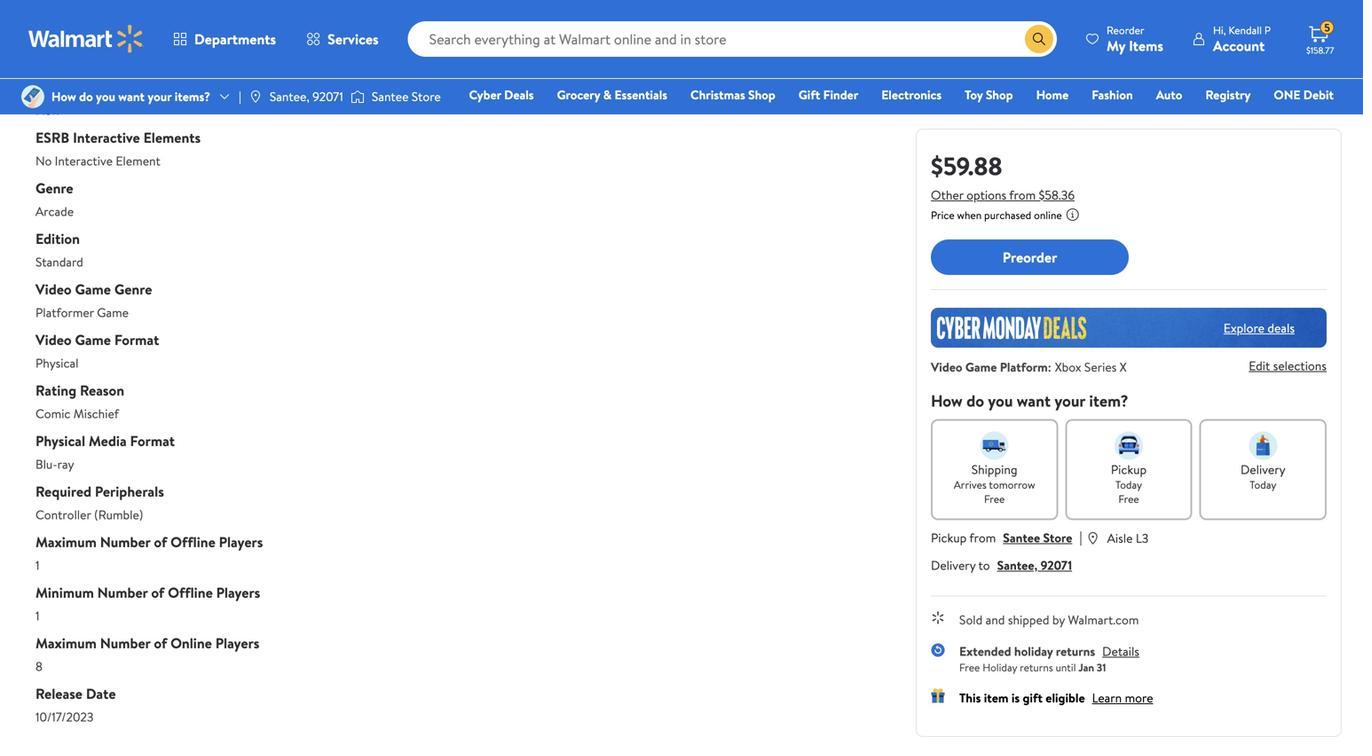 Task type: locate. For each thing, give the bounding box(es) containing it.
0 vertical spatial |
[[239, 88, 241, 105]]

game left platform
[[966, 359, 997, 376]]

1 vertical spatial you
[[988, 390, 1013, 412]]

want
[[118, 88, 145, 105], [1017, 390, 1051, 412]]

pickup from santee store |
[[931, 528, 1083, 547]]

1 vertical spatial physical
[[36, 431, 85, 451]]

1 vertical spatial how
[[931, 390, 963, 412]]

pickup for pickup from santee store |
[[931, 530, 967, 547]]

0 vertical spatial santee
[[372, 88, 409, 105]]

essentials
[[615, 86, 668, 103]]

1 vertical spatial store
[[1044, 530, 1073, 547]]

how do you want your items?
[[51, 88, 210, 105]]

2 physical from the top
[[36, 431, 85, 451]]

free inside shipping arrives tomorrow free
[[985, 492, 1005, 507]]

want up elements
[[118, 88, 145, 105]]

santee up santee, 92071 button
[[1003, 530, 1041, 547]]

shop for toy shop
[[986, 86, 1013, 103]]

registry
[[1206, 86, 1251, 103]]

1 vertical spatial interactive
[[55, 152, 113, 170]]

holiday
[[983, 661, 1018, 676]]

0 vertical spatial physical
[[36, 355, 79, 372]]

element
[[116, 152, 161, 170]]

delivery for today
[[1241, 461, 1286, 479]]

delivery today
[[1241, 461, 1286, 493]]

video
[[36, 280, 72, 299], [36, 330, 72, 350], [931, 359, 963, 376]]

shipping
[[972, 461, 1018, 479]]

0 vertical spatial how
[[51, 88, 76, 105]]

1 horizontal spatial santee,
[[998, 557, 1038, 574]]

you down platform
[[988, 390, 1013, 412]]

0 horizontal spatial you
[[96, 88, 115, 105]]

1 shop from the left
[[748, 86, 776, 103]]

0 vertical spatial number
[[100, 533, 150, 552]]

1 vertical spatial maximum
[[36, 634, 97, 653]]

learn
[[1093, 690, 1122, 707]]

departments
[[194, 29, 276, 49]]

video left platform
[[931, 359, 963, 376]]

0 horizontal spatial returns
[[1020, 661, 1054, 676]]

| right items?
[[239, 88, 241, 105]]

how
[[51, 88, 76, 105], [931, 390, 963, 412]]

how up arrives
[[931, 390, 963, 412]]

free
[[985, 492, 1005, 507], [1119, 492, 1140, 507], [960, 661, 980, 676]]

series
[[1085, 359, 1117, 376]]

your for items?
[[148, 88, 172, 105]]

pickup inside pickup from santee store |
[[931, 530, 967, 547]]

1 1 from the top
[[36, 557, 40, 574]]

 image for santee, 92071
[[248, 90, 263, 104]]

of
[[154, 533, 167, 552], [151, 583, 164, 603], [154, 634, 167, 653]]

0 horizontal spatial delivery
[[931, 557, 976, 574]]

1 vertical spatial number
[[97, 583, 148, 603]]

2 horizontal spatial free
[[1119, 492, 1140, 507]]

when
[[957, 208, 982, 223]]

from inside $59.88 other options from $58.36
[[1010, 186, 1036, 204]]

delivery left the 'to'
[[931, 557, 976, 574]]

santee, 92071 button
[[998, 557, 1073, 574]]

1 vertical spatial do
[[967, 390, 985, 412]]

do
[[79, 88, 93, 105], [967, 390, 985, 412]]

1 horizontal spatial your
[[1055, 390, 1086, 412]]

how up esrb
[[51, 88, 76, 105]]

elements
[[143, 128, 201, 147]]

santee,
[[270, 88, 310, 105], [998, 557, 1038, 574]]

manufacturer
[[36, 27, 121, 46]]

shop right christmas
[[748, 86, 776, 103]]

media
[[89, 431, 127, 451]]

today inside delivery today
[[1250, 478, 1277, 493]]

1 horizontal spatial today
[[1250, 478, 1277, 493]]

want for items?
[[118, 88, 145, 105]]

1
[[36, 557, 40, 574], [36, 608, 40, 625]]

1 vertical spatial pickup
[[931, 530, 967, 547]]

1 horizontal spatial how
[[931, 390, 963, 412]]

1 vertical spatial 1
[[36, 608, 40, 625]]

1 horizontal spatial genre
[[114, 280, 152, 299]]

game up platformer
[[75, 280, 111, 299]]

gift
[[1023, 690, 1043, 707]]

 image left 'santee, 92071'
[[248, 90, 263, 104]]

 image
[[21, 85, 44, 108], [351, 88, 365, 106], [248, 90, 263, 104]]

1 vertical spatial |
[[1080, 528, 1083, 547]]

do up intent image for shipping
[[967, 390, 985, 412]]

today down intent image for pickup
[[1116, 478, 1143, 493]]

price when purchased online
[[931, 208, 1062, 223]]

explore deals
[[1224, 319, 1295, 337]]

want down video game platform : xbox series x
[[1017, 390, 1051, 412]]

maximum up '8'
[[36, 634, 97, 653]]

number up date
[[100, 634, 150, 653]]

2 vertical spatial video
[[931, 359, 963, 376]]

you
[[96, 88, 115, 105], [988, 390, 1013, 412]]

0 horizontal spatial shop
[[748, 86, 776, 103]]

toy shop link
[[957, 85, 1021, 104]]

1 vertical spatial want
[[1017, 390, 1051, 412]]

number down (rumble)
[[100, 533, 150, 552]]

1 horizontal spatial do
[[967, 390, 985, 412]]

0 vertical spatial interactive
[[73, 128, 140, 147]]

returns left 31
[[1056, 643, 1096, 661]]

0 horizontal spatial store
[[412, 88, 441, 105]]

format right the media
[[130, 431, 175, 451]]

format
[[114, 330, 159, 350], [130, 431, 175, 451]]

interactive up element on the top left of page
[[73, 128, 140, 147]]

services
[[328, 29, 379, 49]]

0 horizontal spatial do
[[79, 88, 93, 105]]

1 horizontal spatial shop
[[986, 86, 1013, 103]]

0 vertical spatial do
[[79, 88, 93, 105]]

 image left the santee store
[[351, 88, 365, 106]]

from up the 'to'
[[970, 530, 996, 547]]

do for how do you want your items?
[[79, 88, 93, 105]]

maximum down controller
[[36, 533, 97, 552]]

0 horizontal spatial want
[[118, 88, 145, 105]]

1 horizontal spatial  image
[[248, 90, 263, 104]]

pickup
[[1111, 461, 1147, 479], [931, 530, 967, 547]]

today for pickup
[[1116, 478, 1143, 493]]

arrives
[[954, 478, 987, 493]]

1 horizontal spatial you
[[988, 390, 1013, 412]]

1 horizontal spatial want
[[1017, 390, 1051, 412]]

0 horizontal spatial today
[[1116, 478, 1143, 493]]

0 vertical spatial from
[[1010, 186, 1036, 204]]

intent image for shipping image
[[981, 432, 1009, 460]]

cyber monday deals image
[[931, 308, 1327, 348]]

date
[[86, 684, 116, 704]]

2 horizontal spatial  image
[[351, 88, 365, 106]]

2 today from the left
[[1250, 478, 1277, 493]]

0 horizontal spatial 92071
[[313, 88, 343, 105]]

delivery
[[1241, 461, 1286, 479], [931, 557, 976, 574]]

auto link
[[1148, 85, 1191, 104]]

cyber deals link
[[461, 85, 542, 104]]

price
[[931, 208, 955, 223]]

today down intent image for delivery
[[1250, 478, 1277, 493]]

physical up ray
[[36, 431, 85, 451]]

delivery down intent image for delivery
[[1241, 461, 1286, 479]]

from up purchased
[[1010, 186, 1036, 204]]

1 up minimum
[[36, 557, 40, 574]]

no
[[36, 152, 52, 170]]

1 down minimum
[[36, 608, 40, 625]]

eligible
[[1046, 690, 1085, 707]]

0 vertical spatial offline
[[171, 533, 216, 552]]

game right platformer
[[97, 304, 129, 321]]

details
[[1103, 643, 1140, 661]]

0 horizontal spatial genre
[[36, 178, 73, 198]]

0 horizontal spatial how
[[51, 88, 76, 105]]

video up platformer
[[36, 280, 72, 299]]

1 vertical spatial from
[[970, 530, 996, 547]]

santee store
[[372, 88, 441, 105]]

0 vertical spatial 1
[[36, 557, 40, 574]]

store up santee, 92071 button
[[1044, 530, 1073, 547]]

reason
[[80, 381, 124, 400]]

 image up esrb
[[21, 85, 44, 108]]

walmart.com
[[1068, 612, 1139, 629]]

1 horizontal spatial 92071
[[1041, 557, 1073, 574]]

0 horizontal spatial pickup
[[931, 530, 967, 547]]

1 vertical spatial santee
[[1003, 530, 1041, 547]]

92071 down santee store button
[[1041, 557, 1073, 574]]

gifting made easy image
[[931, 689, 945, 704]]

video down platformer
[[36, 330, 72, 350]]

 image for how do you want your items?
[[21, 85, 44, 108]]

hi, kendall p account
[[1214, 23, 1271, 55]]

condition
[[36, 77, 97, 97]]

free up aisle l3 on the right bottom of page
[[1119, 492, 1140, 507]]

cyber
[[469, 86, 501, 103]]

0 vertical spatial santee,
[[270, 88, 310, 105]]

number right minimum
[[97, 583, 148, 603]]

1 today from the left
[[1116, 478, 1143, 493]]

1 vertical spatial your
[[1055, 390, 1086, 412]]

walmart image
[[28, 25, 144, 53]]

1 vertical spatial offline
[[168, 583, 213, 603]]

shop right toy
[[986, 86, 1013, 103]]

fashion link
[[1084, 85, 1141, 104]]

players
[[219, 533, 263, 552], [216, 583, 260, 603], [215, 634, 260, 653]]

standard
[[36, 253, 83, 271]]

your down xbox
[[1055, 390, 1086, 412]]

santee
[[372, 88, 409, 105], [1003, 530, 1041, 547]]

1 horizontal spatial delivery
[[1241, 461, 1286, 479]]

free inside pickup today free
[[1119, 492, 1140, 507]]

returns left until
[[1020, 661, 1054, 676]]

you for how do you want your items?
[[96, 88, 115, 105]]

0 horizontal spatial free
[[960, 661, 980, 676]]

1 horizontal spatial santee
[[1003, 530, 1041, 547]]

l3
[[1136, 530, 1149, 547]]

1 horizontal spatial store
[[1044, 530, 1073, 547]]

deals
[[1268, 319, 1295, 337]]

0 vertical spatial maximum
[[36, 533, 97, 552]]

store inside pickup from santee store |
[[1044, 530, 1073, 547]]

1 horizontal spatial |
[[1080, 528, 1083, 547]]

santee, down 'services' dropdown button
[[270, 88, 310, 105]]

2 vertical spatial of
[[154, 634, 167, 653]]

$59.88
[[931, 149, 1003, 183]]

92071 down 'services' dropdown button
[[313, 88, 343, 105]]

0 vertical spatial want
[[118, 88, 145, 105]]

pickup down intent image for pickup
[[1111, 461, 1147, 479]]

free down the shipping
[[985, 492, 1005, 507]]

| left aisle
[[1080, 528, 1083, 547]]

1 horizontal spatial pickup
[[1111, 461, 1147, 479]]

grocery
[[557, 86, 600, 103]]

intent image for pickup image
[[1115, 432, 1143, 460]]

1 vertical spatial 92071
[[1041, 557, 1073, 574]]

0 horizontal spatial  image
[[21, 85, 44, 108]]

today
[[1116, 478, 1143, 493], [1250, 478, 1277, 493]]

do for how do you want your item?
[[967, 390, 985, 412]]

0 vertical spatial players
[[219, 533, 263, 552]]

2 shop from the left
[[986, 86, 1013, 103]]

0 vertical spatial you
[[96, 88, 115, 105]]

xbox
[[1055, 359, 1082, 376]]

account
[[1214, 36, 1265, 55]]

comic
[[36, 405, 71, 423]]

online
[[171, 634, 212, 653]]

2 maximum from the top
[[36, 634, 97, 653]]

how for how do you want your items?
[[51, 88, 76, 105]]

physical up rating
[[36, 355, 79, 372]]

1 horizontal spatial free
[[985, 492, 1005, 507]]

0 vertical spatial format
[[114, 330, 159, 350]]

pickup for pickup today free
[[1111, 461, 1147, 479]]

learn more button
[[1093, 690, 1154, 707]]

christmas shop link
[[683, 85, 784, 104]]

today inside pickup today free
[[1116, 478, 1143, 493]]

blu-
[[36, 456, 57, 473]]

0 horizontal spatial from
[[970, 530, 996, 547]]

1 physical from the top
[[36, 355, 79, 372]]

1 horizontal spatial from
[[1010, 186, 1036, 204]]

debit
[[1304, 86, 1334, 103]]

home link
[[1029, 85, 1077, 104]]

1 vertical spatial players
[[216, 583, 260, 603]]

your left items?
[[148, 88, 172, 105]]

santee down the services
[[372, 88, 409, 105]]

1 vertical spatial delivery
[[931, 557, 976, 574]]

$58.36
[[1039, 186, 1075, 204]]

0 vertical spatial pickup
[[1111, 461, 1147, 479]]

esrb
[[36, 128, 69, 147]]

this item is gift eligible learn more
[[960, 690, 1154, 707]]

electronics link
[[874, 85, 950, 104]]

intent image for delivery image
[[1249, 432, 1278, 460]]

1 vertical spatial genre
[[114, 280, 152, 299]]

0 vertical spatial delivery
[[1241, 461, 1286, 479]]

free left holiday
[[960, 661, 980, 676]]

store left cyber
[[412, 88, 441, 105]]

1 vertical spatial video
[[36, 330, 72, 350]]

5
[[1325, 20, 1331, 35]]

store
[[412, 88, 441, 105], [1044, 530, 1073, 547]]

pickup down arrives
[[931, 530, 967, 547]]

how do you want your item?
[[931, 390, 1129, 412]]

format up reason on the left
[[114, 330, 159, 350]]

you right the new
[[96, 88, 115, 105]]

aisle l3
[[1108, 530, 1149, 547]]

0 vertical spatial your
[[148, 88, 172, 105]]

online
[[1034, 208, 1062, 223]]

interactive down esrb
[[55, 152, 113, 170]]

0 vertical spatial store
[[412, 88, 441, 105]]

explore deals link
[[1217, 312, 1302, 344]]

santee, down pickup from santee store |
[[998, 557, 1038, 574]]

0 horizontal spatial your
[[148, 88, 172, 105]]

do right the new
[[79, 88, 93, 105]]



Task type: vqa. For each thing, say whether or not it's contained in the screenshot.


Task type: describe. For each thing, give the bounding box(es) containing it.
10/17/2023
[[36, 709, 94, 726]]

rating
[[36, 381, 76, 400]]

christmas
[[691, 86, 745, 103]]

you for how do you want your item?
[[988, 390, 1013, 412]]

selections
[[1274, 357, 1327, 374]]

edit
[[1249, 357, 1271, 374]]

services button
[[291, 18, 394, 60]]

departments button
[[158, 18, 291, 60]]

walmart+ link
[[1273, 110, 1342, 129]]

deals
[[504, 86, 534, 103]]

this
[[960, 690, 981, 707]]

1 horizontal spatial returns
[[1056, 643, 1096, 661]]

$59.88 other options from $58.36
[[931, 149, 1075, 204]]

edition
[[36, 229, 80, 249]]

other
[[931, 186, 964, 204]]

8
[[36, 658, 43, 676]]

home
[[1037, 86, 1069, 103]]

delivery for to
[[931, 557, 976, 574]]

other options from $58.36 button
[[931, 186, 1075, 204]]

 image for santee store
[[351, 88, 365, 106]]

preorder
[[1003, 248, 1058, 267]]

condition new esrb interactive elements no interactive element genre arcade edition standard video game genre platformer game video game format physical rating reason comic mischief physical media format blu-ray required peripherals controller (rumble) maximum number of offline players 1 minimum number of offline players 1 maximum number of online players 8 release date 10/17/2023
[[36, 77, 263, 726]]

shipping arrives tomorrow free
[[954, 461, 1036, 507]]

Search search field
[[408, 21, 1057, 57]]

one
[[1274, 86, 1301, 103]]

1 vertical spatial of
[[151, 583, 164, 603]]

0 horizontal spatial santee
[[372, 88, 409, 105]]

free inside extended holiday returns details free holiday returns until jan 31
[[960, 661, 980, 676]]

cyber deals
[[469, 86, 534, 103]]

gift finder link
[[791, 85, 867, 104]]

electronics
[[882, 86, 942, 103]]

how for how do you want your item?
[[931, 390, 963, 412]]

2 1 from the top
[[36, 608, 40, 625]]

0 vertical spatial video
[[36, 280, 72, 299]]

fashion
[[1092, 86, 1133, 103]]

controller
[[36, 506, 91, 524]]

finder
[[824, 86, 859, 103]]

sold and shipped by walmart.com
[[960, 612, 1139, 629]]

mischief
[[73, 405, 119, 423]]

walmart+
[[1281, 111, 1334, 128]]

search icon image
[[1033, 32, 1047, 46]]

minimum
[[36, 583, 94, 603]]

items?
[[175, 88, 210, 105]]

edit selections button
[[1249, 357, 1327, 374]]

sold
[[960, 612, 983, 629]]

arcade
[[36, 203, 74, 220]]

auto
[[1156, 86, 1183, 103]]

0 vertical spatial of
[[154, 533, 167, 552]]

p
[[1265, 23, 1271, 38]]

today for delivery
[[1250, 478, 1277, 493]]

holiday
[[1015, 643, 1053, 661]]

by
[[1053, 612, 1065, 629]]

shipped
[[1008, 612, 1050, 629]]

items
[[1129, 36, 1164, 55]]

video game platform : xbox series x
[[931, 359, 1127, 376]]

santee inside pickup from santee store |
[[1003, 530, 1041, 547]]

pickup today free
[[1111, 461, 1147, 507]]

want for item?
[[1017, 390, 1051, 412]]

santee, 92071
[[270, 88, 343, 105]]

more
[[1125, 690, 1154, 707]]

until
[[1056, 661, 1076, 676]]

required
[[36, 482, 91, 502]]

:
[[1048, 359, 1052, 376]]

1 vertical spatial format
[[130, 431, 175, 451]]

platform
[[1000, 359, 1048, 376]]

details button
[[1103, 643, 1140, 661]]

one debit walmart+
[[1274, 86, 1334, 128]]

2 vertical spatial number
[[100, 634, 150, 653]]

aisle
[[1108, 530, 1133, 547]]

grocery & essentials link
[[549, 85, 676, 104]]

2 vertical spatial players
[[215, 634, 260, 653]]

item
[[984, 690, 1009, 707]]

platformer
[[36, 304, 94, 321]]

legal information image
[[1066, 208, 1080, 222]]

and
[[986, 612, 1005, 629]]

0 vertical spatial genre
[[36, 178, 73, 198]]

ray
[[57, 456, 74, 473]]

from inside pickup from santee store |
[[970, 530, 996, 547]]

registry link
[[1198, 85, 1259, 104]]

gift
[[799, 86, 821, 103]]

31
[[1097, 661, 1107, 676]]

one debit link
[[1266, 85, 1342, 104]]

new
[[36, 102, 60, 119]]

edit selections
[[1249, 357, 1327, 374]]

jan
[[1079, 661, 1095, 676]]

1 maximum from the top
[[36, 533, 97, 552]]

extended
[[960, 643, 1012, 661]]

0 horizontal spatial santee,
[[270, 88, 310, 105]]

Walmart Site-Wide search field
[[408, 21, 1057, 57]]

0 vertical spatial 92071
[[313, 88, 343, 105]]

game down platformer
[[75, 330, 111, 350]]

item?
[[1090, 390, 1129, 412]]

shop for christmas shop
[[748, 86, 776, 103]]

x
[[1120, 359, 1127, 376]]

kendall
[[1229, 23, 1262, 38]]

tomorrow
[[989, 478, 1036, 493]]

0 horizontal spatial |
[[239, 88, 241, 105]]

your for item?
[[1055, 390, 1086, 412]]

delivery to santee, 92071
[[931, 557, 1073, 574]]

1 vertical spatial santee,
[[998, 557, 1038, 574]]

$158.77
[[1307, 44, 1335, 56]]

reorder
[[1107, 23, 1145, 38]]



